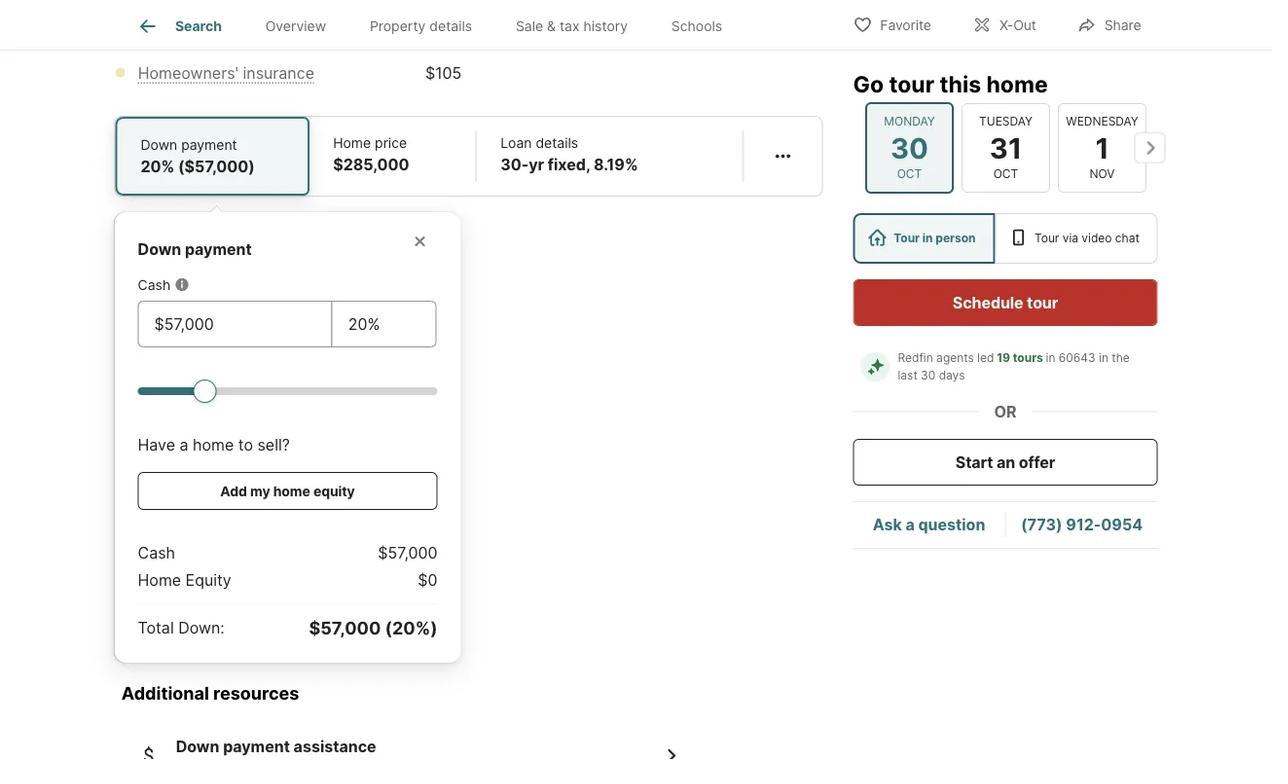 Task type: vqa. For each thing, say whether or not it's contained in the screenshot.


Task type: describe. For each thing, give the bounding box(es) containing it.
(773) 912-0954
[[1021, 516, 1143, 535]]

schools
[[672, 18, 723, 34]]

total down:
[[138, 618, 225, 637]]

in inside in the last 30 days
[[1099, 351, 1109, 365]]

down payment
[[138, 240, 252, 259]]

redfin
[[898, 351, 934, 365]]

down payment assistance button
[[121, 720, 698, 760]]

down for down payment
[[138, 240, 181, 259]]

favorite
[[881, 17, 932, 34]]

homeowners'
[[138, 63, 239, 82]]

x-out
[[1000, 17, 1037, 34]]

wednesday
[[1066, 114, 1139, 128]]

1 cash from the top
[[138, 277, 171, 293]]

tuesday 31 oct
[[979, 114, 1033, 181]]

in inside option
[[923, 231, 933, 245]]

tour for tour in person
[[894, 231, 920, 245]]

out
[[1014, 17, 1037, 34]]

$57,000 for $57,000 (20%)
[[309, 617, 381, 639]]

1 horizontal spatial in
[[1046, 351, 1056, 365]]

tour via video chat option
[[995, 213, 1158, 264]]

wednesday 1 nov
[[1066, 114, 1139, 181]]

0 vertical spatial home
[[987, 70, 1048, 97]]

led
[[978, 351, 995, 365]]

tour for go
[[889, 70, 935, 97]]

additional
[[121, 683, 209, 704]]

resources
[[213, 683, 299, 704]]

add
[[220, 483, 247, 500]]

price
[[375, 134, 407, 151]]

principal
[[138, 24, 201, 43]]

favorite button
[[837, 4, 948, 44]]

start an offer button
[[853, 439, 1158, 486]]

down payment 20% ($57,000)
[[141, 136, 255, 176]]

ask a question
[[873, 516, 986, 535]]

next image
[[1135, 132, 1166, 163]]

share
[[1105, 17, 1142, 34]]

tours
[[1013, 351, 1044, 365]]

$1,703
[[413, 24, 462, 43]]

31
[[990, 131, 1022, 165]]

property taxes
[[499, 24, 607, 43]]

schedule tour button
[[853, 279, 1158, 326]]

30-
[[501, 155, 529, 174]]

offer
[[1019, 453, 1056, 472]]

tour in person option
[[853, 213, 995, 264]]

the
[[1112, 351, 1130, 365]]

property for property taxes
[[499, 24, 563, 43]]

assistance
[[294, 738, 376, 757]]

principal and interest
[[138, 24, 293, 43]]

tour in person
[[894, 231, 976, 245]]

1
[[1095, 131, 1109, 165]]

equity
[[313, 483, 355, 500]]

chat
[[1116, 231, 1140, 245]]

$57,000 for $57,000
[[378, 543, 438, 562]]

add my home equity button
[[138, 472, 438, 510]]

share button
[[1061, 4, 1158, 44]]

fixed,
[[548, 155, 590, 174]]

down for down payment 20% ($57,000)
[[141, 136, 177, 153]]

search link
[[136, 15, 222, 38]]

go tour this home
[[853, 70, 1048, 97]]

overview
[[266, 18, 326, 34]]

19
[[997, 351, 1011, 365]]

start
[[956, 453, 994, 472]]

oct for 30
[[897, 167, 922, 181]]

to
[[238, 435, 253, 454]]

payment for down payment
[[185, 240, 252, 259]]

home for add my home equity
[[273, 483, 310, 500]]

payment for down payment assistance
[[223, 738, 290, 757]]

$57,000 (20%)
[[309, 617, 438, 639]]

this
[[940, 70, 982, 97]]

$57,000 (20%) tooltip
[[114, 197, 823, 663]]

&
[[547, 18, 556, 34]]

last
[[898, 369, 918, 383]]

x-
[[1000, 17, 1014, 34]]

go
[[853, 70, 884, 97]]

history
[[584, 18, 628, 34]]

ask
[[873, 516, 902, 535]]

have
[[138, 435, 175, 454]]

overview tab
[[244, 3, 348, 50]]

home for have a home to sell?
[[193, 435, 234, 454]]

in the last 30 days
[[898, 351, 1134, 383]]

details for loan details 30-yr fixed, 8.19%
[[536, 134, 579, 151]]

property details
[[370, 18, 472, 34]]

$285,000
[[333, 155, 410, 174]]

8.19%
[[594, 155, 638, 174]]

insurance
[[243, 63, 314, 82]]



Task type: locate. For each thing, give the bounding box(es) containing it.
payment inside $57,000 (20%) tooltip
[[185, 240, 252, 259]]

person
[[936, 231, 976, 245]]

payment for down payment 20% ($57,000)
[[181, 136, 237, 153]]

home left "to"
[[193, 435, 234, 454]]

an
[[997, 453, 1016, 472]]

down down additional resources
[[176, 738, 220, 757]]

0 horizontal spatial home
[[193, 435, 234, 454]]

0 vertical spatial 30
[[890, 131, 928, 165]]

additional resources
[[121, 683, 299, 704]]

0 horizontal spatial property
[[370, 18, 426, 34]]

oct down 31
[[993, 167, 1018, 181]]

tour inside option
[[1035, 231, 1060, 245]]

payment
[[181, 136, 237, 153], [185, 240, 252, 259], [223, 738, 290, 757]]

tour left person
[[894, 231, 920, 245]]

details up fixed,
[[536, 134, 579, 151]]

details inside loan details 30-yr fixed, 8.19%
[[536, 134, 579, 151]]

tax
[[560, 18, 580, 34]]

tour inside button
[[1027, 293, 1059, 312]]

homeowners' insurance
[[138, 63, 314, 82]]

details inside tab
[[430, 18, 472, 34]]

$105
[[426, 63, 462, 82]]

oct down the monday
[[897, 167, 922, 181]]

tour for tour via video chat
[[1035, 231, 1060, 245]]

in right tours
[[1046, 351, 1056, 365]]

home equity
[[138, 571, 232, 590]]

in left person
[[923, 231, 933, 245]]

30 down the monday
[[890, 131, 928, 165]]

payment down ($57,000)
[[185, 240, 252, 259]]

oct inside monday 30 oct
[[897, 167, 922, 181]]

home price $285,000
[[333, 134, 410, 174]]

video
[[1082, 231, 1112, 245]]

property details tab
[[348, 3, 494, 50]]

list box
[[853, 213, 1158, 264]]

details for property details
[[430, 18, 472, 34]]

down inside the down payment 20% ($57,000)
[[141, 136, 177, 153]]

interest
[[237, 24, 293, 43]]

1 oct from the left
[[897, 167, 922, 181]]

sell?
[[258, 435, 290, 454]]

0 horizontal spatial oct
[[897, 167, 922, 181]]

schools tab
[[650, 3, 744, 50]]

1 horizontal spatial home
[[333, 134, 371, 151]]

a for have
[[180, 435, 188, 454]]

and
[[205, 24, 233, 43]]

2 cash from the top
[[138, 543, 175, 562]]

0 vertical spatial tour
[[889, 70, 935, 97]]

tour via video chat
[[1035, 231, 1140, 245]]

None button
[[865, 102, 954, 194], [962, 103, 1050, 193], [1058, 103, 1147, 193], [865, 102, 954, 194], [962, 103, 1050, 193], [1058, 103, 1147, 193]]

down
[[141, 136, 177, 153], [138, 240, 181, 259], [176, 738, 220, 757]]

or
[[995, 402, 1017, 421]]

2 horizontal spatial in
[[1099, 351, 1109, 365]]

1 vertical spatial 30
[[921, 369, 936, 383]]

a for ask
[[906, 516, 915, 535]]

0 horizontal spatial tour
[[889, 70, 935, 97]]

loan details 30-yr fixed, 8.19%
[[501, 134, 638, 174]]

60643
[[1059, 351, 1096, 365]]

1 horizontal spatial home
[[273, 483, 310, 500]]

1 vertical spatial tour
[[1027, 293, 1059, 312]]

payment up ($57,000)
[[181, 136, 237, 153]]

1 horizontal spatial oct
[[993, 167, 1018, 181]]

x-out button
[[956, 4, 1053, 44]]

ask a question link
[[873, 516, 986, 535]]

in
[[923, 231, 933, 245], [1046, 351, 1056, 365], [1099, 351, 1109, 365]]

($57,000)
[[178, 157, 255, 176]]

home inside "button"
[[273, 483, 310, 500]]

cash up "home equity"
[[138, 543, 175, 562]]

down up 20%
[[141, 136, 177, 153]]

taxes
[[568, 24, 607, 43]]

1 vertical spatial $57,000
[[309, 617, 381, 639]]

yr
[[529, 155, 544, 174]]

$57,000 up $0
[[378, 543, 438, 562]]

nov
[[1090, 167, 1115, 181]]

down payment assistance
[[176, 738, 376, 757]]

schedule
[[953, 293, 1024, 312]]

30 inside in the last 30 days
[[921, 369, 936, 383]]

home for home price $285,000
[[333, 134, 371, 151]]

down down 20%
[[138, 240, 181, 259]]

1 vertical spatial details
[[536, 134, 579, 151]]

home inside $57,000 (20%) tooltip
[[138, 571, 181, 590]]

oct inside tuesday 31 oct
[[993, 167, 1018, 181]]

sale & tax history tab
[[494, 3, 650, 50]]

1 horizontal spatial property
[[499, 24, 563, 43]]

2 horizontal spatial home
[[987, 70, 1048, 97]]

tour for schedule
[[1027, 293, 1059, 312]]

payment down resources
[[223, 738, 290, 757]]

property taxes link
[[499, 24, 607, 43]]

(20%)
[[385, 617, 438, 639]]

tour up the monday
[[889, 70, 935, 97]]

$0
[[418, 571, 438, 590]]

search
[[175, 18, 222, 34]]

30 right last
[[921, 369, 936, 383]]

sale & tax history
[[516, 18, 628, 34]]

property for property details
[[370, 18, 426, 34]]

home inside home price $285,000
[[333, 134, 371, 151]]

loan
[[501, 134, 532, 151]]

a
[[180, 435, 188, 454], [906, 516, 915, 535]]

home
[[987, 70, 1048, 97], [193, 435, 234, 454], [273, 483, 310, 500]]

tab list containing search
[[114, 0, 760, 50]]

home for home equity
[[138, 571, 181, 590]]

tour
[[889, 70, 935, 97], [1027, 293, 1059, 312]]

payment inside button
[[223, 738, 290, 757]]

question
[[919, 516, 986, 535]]

principal and interest link
[[138, 24, 293, 43]]

my
[[250, 483, 270, 500]]

0 vertical spatial home
[[333, 134, 371, 151]]

1 vertical spatial cash
[[138, 543, 175, 562]]

None text field
[[154, 313, 316, 336], [348, 313, 420, 336], [154, 313, 316, 336], [348, 313, 420, 336]]

2 tour from the left
[[1035, 231, 1060, 245]]

tour left via
[[1035, 231, 1060, 245]]

1 tour from the left
[[894, 231, 920, 245]]

home right my
[[273, 483, 310, 500]]

schedule tour
[[953, 293, 1059, 312]]

down for down payment assistance
[[176, 738, 220, 757]]

0 vertical spatial $57,000
[[378, 543, 438, 562]]

0 horizontal spatial tour
[[894, 231, 920, 245]]

sale
[[516, 18, 544, 34]]

(773) 912-0954 link
[[1021, 516, 1143, 535]]

(773)
[[1021, 516, 1063, 535]]

tuesday
[[979, 114, 1033, 128]]

a right ask
[[906, 516, 915, 535]]

a inside $57,000 (20%) tooltip
[[180, 435, 188, 454]]

30 inside monday 30 oct
[[890, 131, 928, 165]]

$57,000
[[378, 543, 438, 562], [309, 617, 381, 639]]

0 horizontal spatial home
[[138, 571, 181, 590]]

details up $105
[[430, 18, 472, 34]]

0 vertical spatial down
[[141, 136, 177, 153]]

agents
[[937, 351, 974, 365]]

1 horizontal spatial tour
[[1027, 293, 1059, 312]]

days
[[939, 369, 966, 383]]

home up tuesday
[[987, 70, 1048, 97]]

have a home to sell?
[[138, 435, 290, 454]]

1 horizontal spatial tour
[[1035, 231, 1060, 245]]

0 vertical spatial details
[[430, 18, 472, 34]]

1 horizontal spatial a
[[906, 516, 915, 535]]

property inside tab
[[370, 18, 426, 34]]

oct
[[897, 167, 922, 181], [993, 167, 1018, 181]]

tour
[[894, 231, 920, 245], [1035, 231, 1060, 245]]

0 vertical spatial a
[[180, 435, 188, 454]]

2 oct from the left
[[993, 167, 1018, 181]]

monday
[[884, 114, 935, 128]]

details
[[430, 18, 472, 34], [536, 134, 579, 151]]

add my home equity
[[220, 483, 355, 500]]

0 horizontal spatial in
[[923, 231, 933, 245]]

1 vertical spatial a
[[906, 516, 915, 535]]

tour inside option
[[894, 231, 920, 245]]

homeowners' insurance link
[[138, 63, 314, 82]]

0954
[[1102, 516, 1143, 535]]

2 vertical spatial payment
[[223, 738, 290, 757]]

Down Payment Slider range field
[[138, 379, 438, 402]]

equity
[[186, 571, 232, 590]]

2 vertical spatial home
[[273, 483, 310, 500]]

1 horizontal spatial details
[[536, 134, 579, 151]]

1 vertical spatial down
[[138, 240, 181, 259]]

912-
[[1067, 516, 1102, 535]]

1 vertical spatial payment
[[185, 240, 252, 259]]

0 vertical spatial cash
[[138, 277, 171, 293]]

30
[[890, 131, 928, 165], [921, 369, 936, 383]]

down inside button
[[176, 738, 220, 757]]

payment inside the down payment 20% ($57,000)
[[181, 136, 237, 153]]

total
[[138, 618, 174, 637]]

1 vertical spatial home
[[193, 435, 234, 454]]

0 vertical spatial payment
[[181, 136, 237, 153]]

tab list
[[114, 0, 760, 50]]

cash down down payment
[[138, 277, 171, 293]]

down inside $57,000 (20%) tooltip
[[138, 240, 181, 259]]

0 horizontal spatial details
[[430, 18, 472, 34]]

$57,000 left (20%)
[[309, 617, 381, 639]]

down:
[[178, 618, 225, 637]]

via
[[1063, 231, 1079, 245]]

home
[[333, 134, 371, 151], [138, 571, 181, 590]]

home up total
[[138, 571, 181, 590]]

tour right schedule
[[1027, 293, 1059, 312]]

1 vertical spatial home
[[138, 571, 181, 590]]

a right the have
[[180, 435, 188, 454]]

in left the
[[1099, 351, 1109, 365]]

home up $285,000
[[333, 134, 371, 151]]

start an offer
[[956, 453, 1056, 472]]

oct for 31
[[993, 167, 1018, 181]]

list box containing tour in person
[[853, 213, 1158, 264]]

2 vertical spatial down
[[176, 738, 220, 757]]

0 horizontal spatial a
[[180, 435, 188, 454]]

redfin agents led 19 tours in 60643
[[898, 351, 1096, 365]]



